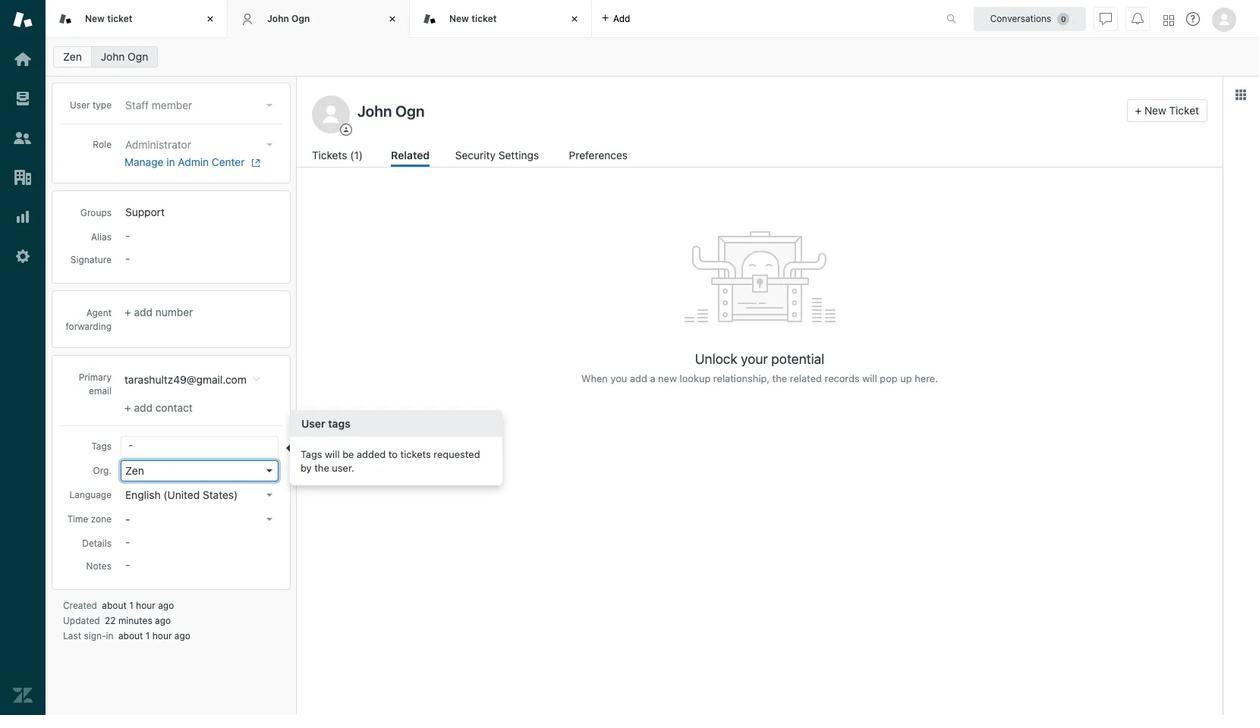 Task type: describe. For each thing, give the bounding box(es) containing it.
button displays agent's chat status as invisible. image
[[1100, 13, 1112, 25]]

updated
[[63, 616, 100, 627]]

support
[[125, 206, 165, 219]]

- field
[[122, 437, 279, 454]]

will inside unlock your potential when you add a new lookup relationship, the related records will pop up here.
[[863, 373, 878, 385]]

manage in admin center link
[[125, 156, 273, 169]]

+ for + new ticket
[[1135, 104, 1142, 117]]

zendesk products image
[[1164, 15, 1175, 25]]

customers image
[[13, 128, 33, 148]]

get started image
[[13, 49, 33, 69]]

zendesk image
[[13, 686, 33, 706]]

a
[[650, 373, 656, 385]]

time
[[67, 514, 88, 525]]

related link
[[391, 147, 430, 167]]

tickets (1) link
[[312, 147, 366, 167]]

number
[[155, 306, 193, 319]]

alias
[[91, 232, 112, 243]]

tickets (1)
[[312, 149, 363, 162]]

the inside tags will be added to tickets requested by the user.
[[314, 463, 329, 475]]

related
[[790, 373, 822, 385]]

user tags
[[301, 418, 351, 431]]

+ add contact
[[125, 402, 193, 415]]

type
[[93, 99, 112, 111]]

zen link
[[53, 46, 92, 68]]

tags for tags will be added to tickets requested by the user.
[[301, 449, 322, 461]]

tabs tab list
[[46, 0, 931, 38]]

contact
[[155, 402, 193, 415]]

forwarding
[[66, 321, 112, 333]]

1 ticket from the left
[[107, 13, 133, 24]]

tickets
[[401, 449, 431, 461]]

the inside unlock your potential when you add a new lookup relationship, the related records will pop up here.
[[773, 373, 788, 385]]

+ for + add contact
[[125, 402, 131, 415]]

john ogn link
[[91, 46, 158, 68]]

administrator
[[125, 138, 191, 151]]

your
[[741, 352, 768, 367]]

user for user tags
[[301, 418, 326, 431]]

john ogn inside tab
[[267, 13, 310, 24]]

+ new ticket button
[[1127, 99, 1208, 122]]

zen button
[[121, 461, 279, 482]]

2 vertical spatial ago
[[174, 631, 190, 642]]

- button
[[121, 509, 279, 531]]

signature
[[70, 254, 112, 266]]

1 horizontal spatial new
[[449, 13, 469, 24]]

-
[[125, 513, 130, 526]]

apps image
[[1235, 89, 1247, 101]]

primary
[[79, 372, 112, 383]]

1 horizontal spatial in
[[166, 156, 175, 169]]

agent
[[86, 307, 112, 319]]

new
[[658, 373, 677, 385]]

add left number
[[134, 306, 153, 319]]

0 horizontal spatial new
[[85, 13, 105, 24]]

new inside + new ticket button
[[1145, 104, 1167, 117]]

organizations image
[[13, 168, 33, 188]]

tags
[[328, 418, 351, 431]]

lookup
[[680, 373, 711, 385]]

tarashultz49@gmail.com
[[125, 374, 247, 386]]

relationship,
[[714, 373, 770, 385]]

admin image
[[13, 247, 33, 267]]

arrow down image for -
[[267, 519, 273, 522]]

1 vertical spatial about
[[118, 631, 143, 642]]

email
[[89, 386, 112, 397]]

ticket
[[1170, 104, 1200, 117]]

zendesk support image
[[13, 10, 33, 30]]

staff member button
[[121, 95, 279, 116]]

security settings
[[455, 149, 539, 162]]

user type
[[70, 99, 112, 111]]

center
[[212, 156, 245, 169]]

sign-
[[84, 631, 106, 642]]

agent forwarding
[[66, 307, 112, 333]]

created about 1 hour ago updated 22 minutes ago last sign-in about 1 hour ago
[[63, 601, 190, 642]]

when
[[582, 373, 608, 385]]

zone
[[91, 514, 112, 525]]

you
[[611, 373, 627, 385]]

security
[[455, 149, 496, 162]]

2 ticket from the left
[[472, 13, 497, 24]]

1 vertical spatial ago
[[155, 616, 171, 627]]

zen inside button
[[125, 465, 144, 478]]

potential
[[772, 352, 825, 367]]

conversations
[[991, 13, 1052, 24]]

2 new ticket tab from the left
[[410, 0, 592, 38]]

up
[[901, 373, 912, 385]]

unlock
[[695, 352, 738, 367]]

english
[[125, 489, 161, 502]]

john ogn tab
[[228, 0, 410, 38]]

arrow down image for administrator
[[267, 144, 273, 147]]

settings
[[499, 149, 539, 162]]

john inside tab
[[267, 13, 289, 24]]

22
[[105, 616, 116, 627]]

time zone
[[67, 514, 112, 525]]

1 new ticket tab from the left
[[46, 0, 228, 38]]

details
[[82, 538, 112, 550]]

last
[[63, 631, 81, 642]]

administrator button
[[121, 134, 279, 156]]

1 horizontal spatial 1
[[146, 631, 150, 642]]

1 new ticket from the left
[[85, 13, 133, 24]]



Task type: locate. For each thing, give the bounding box(es) containing it.
1 vertical spatial hour
[[152, 631, 172, 642]]

1 vertical spatial ogn
[[128, 50, 148, 63]]

close image for new ticket
[[567, 11, 582, 27]]

1 horizontal spatial new ticket tab
[[410, 0, 592, 38]]

0 horizontal spatial will
[[325, 449, 340, 461]]

arrow down image right states)
[[267, 494, 273, 497]]

0 horizontal spatial tags
[[91, 441, 112, 453]]

will left the be
[[325, 449, 340, 461]]

john ogn inside secondary element
[[101, 50, 148, 63]]

preferences link
[[569, 147, 631, 167]]

about up "22"
[[102, 601, 127, 612]]

+ inside button
[[1135, 104, 1142, 117]]

english (united states) button
[[121, 485, 279, 506]]

2 vertical spatial +
[[125, 402, 131, 415]]

1 vertical spatial the
[[314, 463, 329, 475]]

admin
[[178, 156, 209, 169]]

1 vertical spatial user
[[301, 418, 326, 431]]

the
[[773, 373, 788, 385], [314, 463, 329, 475]]

states)
[[203, 489, 238, 502]]

0 horizontal spatial john
[[101, 50, 125, 63]]

1 arrow down image from the top
[[267, 470, 273, 473]]

2 close image from the left
[[567, 11, 582, 27]]

close image
[[203, 11, 218, 27]]

1 vertical spatial zen
[[125, 465, 144, 478]]

1 horizontal spatial will
[[863, 373, 878, 385]]

close image inside the new ticket tab
[[567, 11, 582, 27]]

arrow down image inside english (united states) button
[[267, 494, 273, 497]]

tags
[[91, 441, 112, 453], [301, 449, 322, 461]]

records
[[825, 373, 860, 385]]

will
[[863, 373, 878, 385], [325, 449, 340, 461]]

role
[[93, 139, 112, 150]]

by
[[301, 463, 312, 475]]

manage in admin center
[[125, 156, 245, 169]]

groups
[[80, 207, 112, 219]]

1 down minutes
[[146, 631, 150, 642]]

ogn
[[292, 13, 310, 24], [128, 50, 148, 63]]

arrow down image for staff member
[[267, 104, 273, 107]]

1 horizontal spatial the
[[773, 373, 788, 385]]

0 vertical spatial ogn
[[292, 13, 310, 24]]

arrow down image down english (united states) button
[[267, 519, 273, 522]]

close image for john ogn
[[385, 11, 400, 27]]

reporting image
[[13, 207, 33, 227]]

minutes
[[118, 616, 152, 627]]

+ add number
[[125, 306, 193, 319]]

0 vertical spatial in
[[166, 156, 175, 169]]

1 vertical spatial 1
[[146, 631, 150, 642]]

zen inside secondary element
[[63, 50, 82, 63]]

in down "22"
[[106, 631, 114, 642]]

0 horizontal spatial ticket
[[107, 13, 133, 24]]

0 horizontal spatial 1
[[129, 601, 133, 612]]

1 arrow down image from the top
[[267, 104, 273, 107]]

2 horizontal spatial new
[[1145, 104, 1167, 117]]

+ left contact
[[125, 402, 131, 415]]

0 horizontal spatial in
[[106, 631, 114, 642]]

security settings link
[[455, 147, 544, 167]]

secondary element
[[46, 42, 1260, 72]]

zen right get started icon
[[63, 50, 82, 63]]

pop
[[880, 373, 898, 385]]

1 vertical spatial in
[[106, 631, 114, 642]]

+ right agent
[[125, 306, 131, 319]]

user
[[70, 99, 90, 111], [301, 418, 326, 431]]

in down the administrator
[[166, 156, 175, 169]]

created
[[63, 601, 97, 612]]

3 arrow down image from the top
[[267, 519, 273, 522]]

tickets
[[312, 149, 347, 162]]

tags up by
[[301, 449, 322, 461]]

the right by
[[314, 463, 329, 475]]

primary email
[[79, 372, 112, 397]]

org.
[[93, 465, 112, 477]]

here.
[[915, 373, 938, 385]]

1 vertical spatial arrow down image
[[267, 144, 273, 147]]

1 horizontal spatial ticket
[[472, 13, 497, 24]]

+ new ticket
[[1135, 104, 1200, 117]]

tags for tags
[[91, 441, 112, 453]]

arrow down image
[[267, 104, 273, 107], [267, 144, 273, 147]]

tags will be added to tickets requested by the user.
[[301, 449, 480, 475]]

new ticket tab
[[46, 0, 228, 38], [410, 0, 592, 38]]

tags inside tags will be added to tickets requested by the user.
[[301, 449, 322, 461]]

2 arrow down image from the top
[[267, 144, 273, 147]]

tags up org.
[[91, 441, 112, 453]]

notifications image
[[1132, 13, 1144, 25]]

arrow down image left by
[[267, 470, 273, 473]]

about down minutes
[[118, 631, 143, 642]]

1
[[129, 601, 133, 612], [146, 631, 150, 642]]

member
[[152, 99, 192, 112]]

requested
[[434, 449, 480, 461]]

will inside tags will be added to tickets requested by the user.
[[325, 449, 340, 461]]

+ left ticket
[[1135, 104, 1142, 117]]

1 vertical spatial arrow down image
[[267, 494, 273, 497]]

1 horizontal spatial close image
[[567, 11, 582, 27]]

arrow down image inside zen button
[[267, 470, 273, 473]]

english (united states)
[[125, 489, 238, 502]]

be
[[343, 449, 354, 461]]

in inside created about 1 hour ago updated 22 minutes ago last sign-in about 1 hour ago
[[106, 631, 114, 642]]

user for user type
[[70, 99, 90, 111]]

add inside unlock your potential when you add a new lookup relationship, the related records will pop up here.
[[630, 373, 648, 385]]

0 horizontal spatial zen
[[63, 50, 82, 63]]

1 vertical spatial will
[[325, 449, 340, 461]]

the left related
[[773, 373, 788, 385]]

0 vertical spatial will
[[863, 373, 878, 385]]

0 vertical spatial +
[[1135, 104, 1142, 117]]

related
[[391, 149, 430, 162]]

0 vertical spatial user
[[70, 99, 90, 111]]

conversations button
[[974, 6, 1087, 31]]

0 vertical spatial john
[[267, 13, 289, 24]]

1 horizontal spatial zen
[[125, 465, 144, 478]]

1 vertical spatial john
[[101, 50, 125, 63]]

hour
[[136, 601, 156, 612], [152, 631, 172, 642]]

+
[[1135, 104, 1142, 117], [125, 306, 131, 319], [125, 402, 131, 415]]

1 horizontal spatial john ogn
[[267, 13, 310, 24]]

user left type
[[70, 99, 90, 111]]

0 horizontal spatial the
[[314, 463, 329, 475]]

1 horizontal spatial new ticket
[[449, 13, 497, 24]]

0 horizontal spatial user
[[70, 99, 90, 111]]

new ticket
[[85, 13, 133, 24], [449, 13, 497, 24]]

ogn inside tab
[[292, 13, 310, 24]]

2 arrow down image from the top
[[267, 494, 273, 497]]

language
[[69, 490, 112, 501]]

2 vertical spatial arrow down image
[[267, 519, 273, 522]]

0 vertical spatial about
[[102, 601, 127, 612]]

(1)
[[350, 149, 363, 162]]

arrow down image inside staff member button
[[267, 104, 273, 107]]

arrow down image for zen
[[267, 470, 273, 473]]

ogn inside secondary element
[[128, 50, 148, 63]]

0 vertical spatial arrow down image
[[267, 104, 273, 107]]

1 horizontal spatial tags
[[301, 449, 322, 461]]

user left tags
[[301, 418, 326, 431]]

1 horizontal spatial user
[[301, 418, 326, 431]]

add button
[[592, 0, 640, 37]]

2 new ticket from the left
[[449, 13, 497, 24]]

0 horizontal spatial new ticket tab
[[46, 0, 228, 38]]

1 vertical spatial +
[[125, 306, 131, 319]]

0 vertical spatial john ogn
[[267, 13, 310, 24]]

1 close image from the left
[[385, 11, 400, 27]]

staff member
[[125, 99, 192, 112]]

close image
[[385, 11, 400, 27], [567, 11, 582, 27]]

0 vertical spatial zen
[[63, 50, 82, 63]]

1 horizontal spatial john
[[267, 13, 289, 24]]

main element
[[0, 0, 46, 716]]

will left pop
[[863, 373, 878, 385]]

0 vertical spatial 1
[[129, 601, 133, 612]]

staff
[[125, 99, 149, 112]]

hour up minutes
[[136, 601, 156, 612]]

1 up minutes
[[129, 601, 133, 612]]

0 horizontal spatial new ticket
[[85, 13, 133, 24]]

add left contact
[[134, 402, 153, 415]]

to
[[389, 449, 398, 461]]

None text field
[[353, 99, 1121, 122]]

unlock your potential when you add a new lookup relationship, the related records will pop up here.
[[582, 352, 938, 385]]

close image inside john ogn tab
[[385, 11, 400, 27]]

arrow down image for english (united states)
[[267, 494, 273, 497]]

0 vertical spatial the
[[773, 373, 788, 385]]

new
[[85, 13, 105, 24], [449, 13, 469, 24], [1145, 104, 1167, 117]]

0 horizontal spatial ogn
[[128, 50, 148, 63]]

0 horizontal spatial close image
[[385, 11, 400, 27]]

views image
[[13, 89, 33, 109]]

user.
[[332, 463, 354, 475]]

add
[[613, 13, 631, 24], [134, 306, 153, 319], [630, 373, 648, 385], [134, 402, 153, 415]]

about
[[102, 601, 127, 612], [118, 631, 143, 642]]

added
[[357, 449, 386, 461]]

get help image
[[1187, 12, 1200, 26]]

1 horizontal spatial ogn
[[292, 13, 310, 24]]

notes
[[86, 561, 112, 572]]

hour down minutes
[[152, 631, 172, 642]]

+ for + add number
[[125, 306, 131, 319]]

john right zen link
[[101, 50, 125, 63]]

0 horizontal spatial john ogn
[[101, 50, 148, 63]]

add up secondary element at top
[[613, 13, 631, 24]]

(united
[[163, 489, 200, 502]]

arrow down image inside '-' button
[[267, 519, 273, 522]]

john inside secondary element
[[101, 50, 125, 63]]

0 vertical spatial ago
[[158, 601, 174, 612]]

john right close image
[[267, 13, 289, 24]]

add left a
[[630, 373, 648, 385]]

arrow down image inside administrator button
[[267, 144, 273, 147]]

0 vertical spatial arrow down image
[[267, 470, 273, 473]]

manage
[[125, 156, 164, 169]]

zen up english
[[125, 465, 144, 478]]

preferences
[[569, 149, 628, 162]]

add inside popup button
[[613, 13, 631, 24]]

arrow down image
[[267, 470, 273, 473], [267, 494, 273, 497], [267, 519, 273, 522]]

1 vertical spatial john ogn
[[101, 50, 148, 63]]

0 vertical spatial hour
[[136, 601, 156, 612]]



Task type: vqa. For each thing, say whether or not it's contained in the screenshot.
SLAs
no



